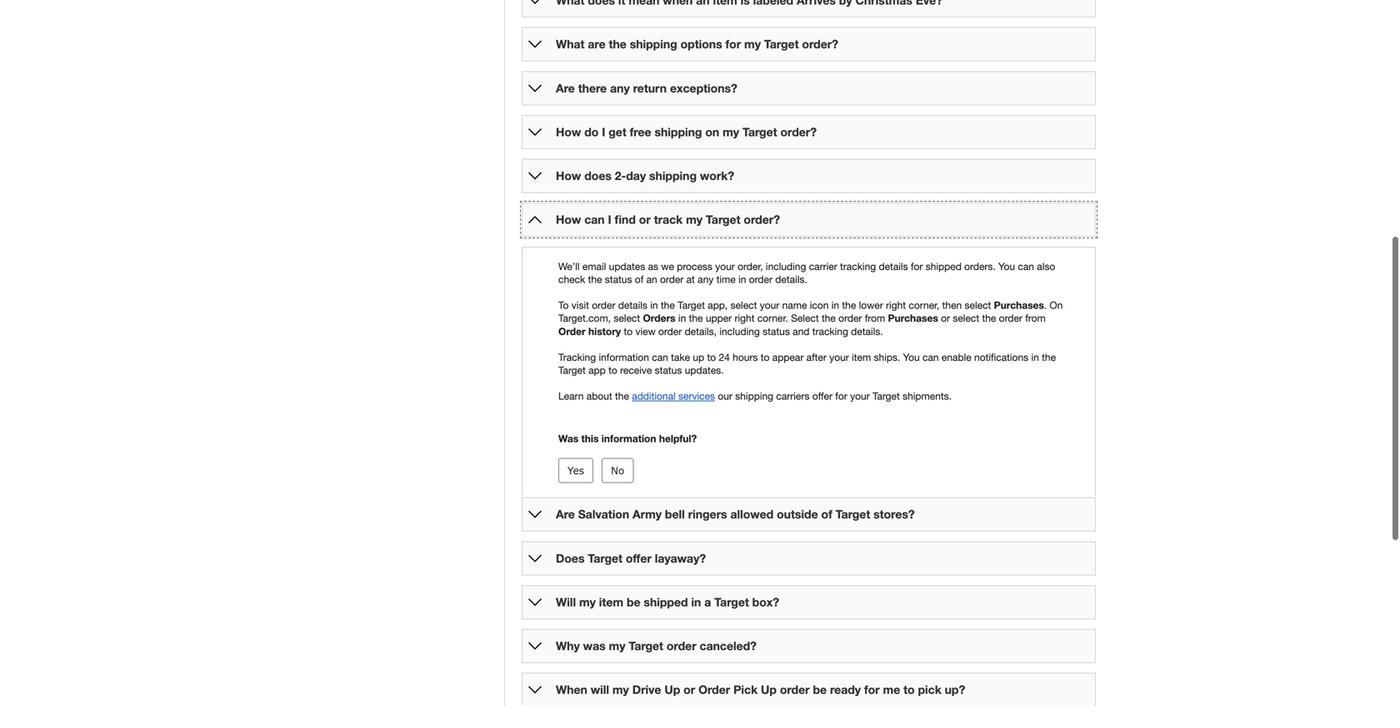 Task type: vqa. For each thing, say whether or not it's contained in the screenshot.
left card
no



Task type: locate. For each thing, give the bounding box(es) containing it.
details up lower
[[879, 260, 908, 272]]

1 vertical spatial details
[[618, 299, 648, 311]]

in up details,
[[679, 312, 686, 324]]

in inside 'orders in the upper right corner. select the order from purchases or select the order from order history to view order details, including status and tracking details.'
[[679, 312, 686, 324]]

0 vertical spatial be
[[627, 595, 641, 609]]

from down .
[[1026, 312, 1046, 324]]

as
[[648, 260, 659, 272]]

details. inside 'orders in the upper right corner. select the order from purchases or select the order from order history to view order details, including status and tracking details.'
[[851, 325, 883, 337]]

i for do
[[602, 125, 606, 139]]

select down then
[[953, 312, 980, 324]]

tracking inside 'orders in the upper right corner. select the order from purchases or select the order from order history to view order details, including status and tracking details.'
[[813, 325, 849, 337]]

1 vertical spatial purchases
[[888, 312, 939, 324]]

information
[[599, 351, 649, 363], [602, 433, 657, 444]]

circle arrow e image
[[529, 0, 542, 7], [529, 38, 542, 51], [529, 125, 542, 139], [529, 169, 542, 183], [529, 596, 542, 609], [529, 639, 542, 653], [529, 683, 542, 697]]

3 circle arrow e image from the top
[[529, 125, 542, 139]]

details inside we'll email updates as we process your order, including carrier tracking details for shipped orders. you can also check the status of an order at any time in order details.
[[879, 260, 908, 272]]

circle arrow e image
[[529, 82, 542, 95], [529, 508, 542, 521], [529, 552, 542, 565]]

notifications
[[975, 351, 1029, 363]]

to inside 'orders in the upper right corner. select the order from purchases or select the order from order history to view order details, including status and tracking details.'
[[624, 325, 633, 337]]

including down upper
[[720, 325, 760, 337]]

2 how from the top
[[556, 169, 581, 183]]

additional
[[632, 390, 676, 402]]

information right this
[[602, 433, 657, 444]]

right right lower
[[886, 299, 906, 311]]

6 circle arrow e image from the top
[[529, 639, 542, 653]]

status down corner.
[[763, 325, 790, 337]]

tracking
[[840, 260, 876, 272], [813, 325, 849, 337]]

2 circle arrow e image from the top
[[529, 38, 542, 51]]

how for how does 2-day shipping work?
[[556, 169, 581, 183]]

0 horizontal spatial order
[[559, 325, 586, 337]]

2 vertical spatial order?
[[744, 213, 780, 226]]

lower
[[859, 299, 883, 311]]

1 horizontal spatial including
[[766, 260, 807, 272]]

you right ships.
[[903, 351, 920, 363]]

1 horizontal spatial from
[[1026, 312, 1046, 324]]

shipped
[[926, 260, 962, 272], [644, 595, 688, 609]]

0 vertical spatial order?
[[802, 37, 839, 51]]

2 vertical spatial or
[[684, 683, 695, 697]]

to
[[624, 325, 633, 337], [707, 351, 716, 363], [761, 351, 770, 363], [609, 364, 618, 376], [904, 683, 915, 697]]

right right upper
[[735, 312, 755, 324]]

1 horizontal spatial i
[[608, 213, 612, 226]]

0 horizontal spatial purchases
[[888, 312, 939, 324]]

0 vertical spatial details
[[879, 260, 908, 272]]

i
[[602, 125, 606, 139], [608, 213, 612, 226]]

details. down lower
[[851, 325, 883, 337]]

be down does target offer layaway? link
[[627, 595, 641, 609]]

0 horizontal spatial right
[[735, 312, 755, 324]]

how left does
[[556, 169, 581, 183]]

circle arrow e image for what are the shipping options for my target order?
[[529, 38, 542, 51]]

how right the circle arrow s icon
[[556, 213, 581, 226]]

2 from from the left
[[1026, 312, 1046, 324]]

are
[[588, 37, 606, 51]]

you right the orders.
[[999, 260, 1016, 272]]

1 vertical spatial right
[[735, 312, 755, 324]]

0 vertical spatial details.
[[776, 273, 808, 285]]

1 horizontal spatial up
[[761, 683, 777, 697]]

1 from from the left
[[865, 312, 886, 324]]

0 vertical spatial you
[[999, 260, 1016, 272]]

1 horizontal spatial status
[[655, 364, 682, 376]]

the right notifications on the right of the page
[[1042, 351, 1056, 363]]

order left pick
[[699, 683, 730, 697]]

status inside we'll email updates as we process your order, including carrier tracking details for shipped orders. you can also check the status of an order at any time in order details.
[[605, 273, 632, 285]]

0 vertical spatial tracking
[[840, 260, 876, 272]]

carriers
[[776, 390, 810, 402]]

target down at
[[678, 299, 705, 311]]

1 vertical spatial i
[[608, 213, 612, 226]]

in inside tracking information can take up to 24 hours to appear after your item ships. you can enable notifications in the target app to receive status updates.
[[1032, 351, 1039, 363]]

of left the an
[[635, 273, 644, 285]]

the down the icon
[[822, 312, 836, 324]]

0 vertical spatial i
[[602, 125, 606, 139]]

offer left layaway?
[[626, 551, 652, 565]]

are left there
[[556, 81, 575, 95]]

1 vertical spatial including
[[720, 325, 760, 337]]

order down target.com,
[[559, 325, 586, 337]]

2 vertical spatial status
[[655, 364, 682, 376]]

how does 2-day shipping work? link
[[556, 169, 735, 183]]

0 vertical spatial circle arrow e image
[[529, 82, 542, 95]]

order,
[[738, 260, 763, 272]]

salvation
[[578, 507, 630, 521]]

0 vertical spatial how
[[556, 125, 581, 139]]

order down order,
[[749, 273, 773, 285]]

1 vertical spatial status
[[763, 325, 790, 337]]

right inside 'orders in the upper right corner. select the order from purchases or select the order from order history to view order details, including status and tracking details.'
[[735, 312, 755, 324]]

the inside we'll email updates as we process your order, including carrier tracking details for shipped orders. you can also check the status of an order at any time in order details.
[[588, 273, 602, 285]]

how can i find or track my target order?
[[556, 213, 780, 226]]

1 vertical spatial order
[[699, 683, 730, 697]]

circle arrow e image for will my item be shipped in a target box?
[[529, 596, 542, 609]]

shipping
[[630, 37, 678, 51], [655, 125, 702, 139], [649, 169, 697, 183], [736, 390, 774, 402]]

was
[[583, 639, 606, 653]]

1 vertical spatial details.
[[851, 325, 883, 337]]

1 vertical spatial offer
[[626, 551, 652, 565]]

7 circle arrow e image from the top
[[529, 683, 542, 697]]

select up view
[[614, 312, 640, 324]]

can
[[585, 213, 605, 226], [1018, 260, 1035, 272], [652, 351, 668, 363], [923, 351, 939, 363]]

1 vertical spatial are
[[556, 507, 575, 521]]

0 horizontal spatial of
[[635, 273, 644, 285]]

app
[[589, 364, 606, 376]]

your right 'after'
[[830, 351, 849, 363]]

return
[[633, 81, 667, 95]]

your up time
[[716, 260, 735, 272]]

order down will my item be shipped in a target box?
[[667, 639, 697, 653]]

do
[[585, 125, 599, 139]]

history
[[589, 325, 621, 337]]

tracking
[[559, 351, 596, 363]]

tracking right carrier
[[840, 260, 876, 272]]

0 vertical spatial order
[[559, 325, 586, 337]]

in left a
[[692, 595, 701, 609]]

are for are there any return exceptions?
[[556, 81, 575, 95]]

ringers
[[688, 507, 727, 521]]

1 vertical spatial you
[[903, 351, 920, 363]]

in right the icon
[[832, 299, 840, 311]]

circle arrow e image left does
[[529, 552, 542, 565]]

0 vertical spatial information
[[599, 351, 649, 363]]

the left lower
[[842, 299, 856, 311]]

we'll email updates as we process your order, including carrier tracking details for shipped orders. you can also check the status of an order at any time in order details.
[[559, 260, 1056, 285]]

orders.
[[965, 260, 996, 272]]

any right at
[[698, 273, 714, 285]]

1 horizontal spatial shipped
[[926, 260, 962, 272]]

0 horizontal spatial you
[[903, 351, 920, 363]]

1 horizontal spatial details
[[879, 260, 908, 272]]

helpful?
[[659, 433, 697, 444]]

can left also
[[1018, 260, 1035, 272]]

shipped left a
[[644, 595, 688, 609]]

or
[[639, 213, 651, 226], [941, 312, 950, 324], [684, 683, 695, 697]]

details.
[[776, 273, 808, 285], [851, 325, 883, 337]]

order? for what are the shipping options for my target order?
[[802, 37, 839, 51]]

my right was
[[609, 639, 626, 653]]

be left ready
[[813, 683, 827, 697]]

also
[[1037, 260, 1056, 272]]

i right do
[[602, 125, 606, 139]]

None submit
[[559, 458, 594, 483], [602, 458, 634, 483], [559, 458, 594, 483], [602, 458, 634, 483]]

icon
[[810, 299, 829, 311]]

0 horizontal spatial any
[[610, 81, 630, 95]]

my right on
[[723, 125, 740, 139]]

shipping left on
[[655, 125, 702, 139]]

shipments.
[[903, 390, 952, 402]]

1 circle arrow e image from the top
[[529, 82, 542, 95]]

1 horizontal spatial right
[[886, 299, 906, 311]]

we
[[661, 260, 674, 272]]

1 are from the top
[[556, 81, 575, 95]]

0 horizontal spatial including
[[720, 325, 760, 337]]

0 vertical spatial item
[[852, 351, 871, 363]]

0 vertical spatial right
[[886, 299, 906, 311]]

for up the corner,
[[911, 260, 923, 272]]

this
[[582, 433, 599, 444]]

2 circle arrow e image from the top
[[529, 508, 542, 521]]

your inside tracking information can take up to 24 hours to appear after your item ships. you can enable notifications in the target app to receive status updates.
[[830, 351, 849, 363]]

to right me
[[904, 683, 915, 697]]

0 horizontal spatial details.
[[776, 273, 808, 285]]

status inside tracking information can take up to 24 hours to appear after your item ships. you can enable notifications in the target app to receive status updates.
[[655, 364, 682, 376]]

1 horizontal spatial purchases
[[994, 299, 1045, 311]]

i left find
[[608, 213, 612, 226]]

when will my drive up or order pick up order be ready for me to pick up?
[[556, 683, 966, 697]]

my right options
[[745, 37, 761, 51]]

my right "will" at the bottom left of the page
[[613, 683, 629, 697]]

details. up name
[[776, 273, 808, 285]]

1 vertical spatial how
[[556, 169, 581, 183]]

are for are salvation army bell ringers allowed outside of target stores?
[[556, 507, 575, 521]]

1 vertical spatial circle arrow e image
[[529, 508, 542, 521]]

0 vertical spatial purchases
[[994, 299, 1045, 311]]

including
[[766, 260, 807, 272], [720, 325, 760, 337]]

work?
[[700, 169, 735, 183]]

will my item be shipped in a target box?
[[556, 595, 780, 609]]

why was my target order canceled?
[[556, 639, 757, 653]]

pick
[[734, 683, 758, 697]]

0 horizontal spatial up
[[665, 683, 681, 697]]

details up view
[[618, 299, 648, 311]]

circle arrow e image for how does 2-day shipping work?
[[529, 169, 542, 183]]

the down email
[[588, 273, 602, 285]]

including inside we'll email updates as we process your order, including carrier tracking details for shipped orders. you can also check the status of an order at any time in order details.
[[766, 260, 807, 272]]

1 horizontal spatial or
[[684, 683, 695, 697]]

in down order,
[[739, 273, 747, 285]]

0 vertical spatial status
[[605, 273, 632, 285]]

1 horizontal spatial details.
[[851, 325, 883, 337]]

on
[[706, 125, 720, 139]]

any
[[610, 81, 630, 95], [698, 273, 714, 285]]

will
[[591, 683, 609, 697]]

2 are from the top
[[556, 507, 575, 521]]

for inside we'll email updates as we process your order, including carrier tracking details for shipped orders. you can also check the status of an order at any time in order details.
[[911, 260, 923, 272]]

up right pick
[[761, 683, 777, 697]]

0 vertical spatial of
[[635, 273, 644, 285]]

can left the take
[[652, 351, 668, 363]]

target down tracking
[[559, 364, 586, 376]]

for left me
[[865, 683, 880, 697]]

from down lower
[[865, 312, 886, 324]]

does target offer layaway?
[[556, 551, 706, 565]]

in right notifications on the right of the page
[[1032, 351, 1039, 363]]

any inside we'll email updates as we process your order, including carrier tracking details for shipped orders. you can also check the status of an order at any time in order details.
[[698, 273, 714, 285]]

1 vertical spatial item
[[599, 595, 624, 609]]

in up orders
[[650, 299, 658, 311]]

or inside 'orders in the upper right corner. select the order from purchases or select the order from order history to view order details, including status and tracking details.'
[[941, 312, 950, 324]]

0 horizontal spatial or
[[639, 213, 651, 226]]

1 horizontal spatial any
[[698, 273, 714, 285]]

including inside 'orders in the upper right corner. select the order from purchases or select the order from order history to view order details, including status and tracking details.'
[[720, 325, 760, 337]]

shipping right our
[[736, 390, 774, 402]]

how left do
[[556, 125, 581, 139]]

3 circle arrow e image from the top
[[529, 552, 542, 565]]

0 vertical spatial including
[[766, 260, 807, 272]]

circle arrow e image left there
[[529, 82, 542, 95]]

1 vertical spatial be
[[813, 683, 827, 697]]

about
[[587, 390, 613, 402]]

information up the receive
[[599, 351, 649, 363]]

status down updates
[[605, 273, 632, 285]]

purchases left on
[[994, 299, 1045, 311]]

name
[[783, 299, 807, 311]]

to right hours
[[761, 351, 770, 363]]

0 horizontal spatial i
[[602, 125, 606, 139]]

or down then
[[941, 312, 950, 324]]

order
[[660, 273, 684, 285], [749, 273, 773, 285], [592, 299, 616, 311], [839, 312, 862, 324], [999, 312, 1023, 324], [659, 325, 682, 337], [667, 639, 697, 653], [780, 683, 810, 697]]

layaway?
[[655, 551, 706, 565]]

0 vertical spatial shipped
[[926, 260, 962, 272]]

1 horizontal spatial item
[[852, 351, 871, 363]]

target down ships.
[[873, 390, 900, 402]]

0 vertical spatial are
[[556, 81, 575, 95]]

2 vertical spatial how
[[556, 213, 581, 226]]

2 horizontal spatial status
[[763, 325, 790, 337]]

0 horizontal spatial shipped
[[644, 595, 688, 609]]

orders
[[643, 312, 676, 324]]

up right drive
[[665, 683, 681, 697]]

2 horizontal spatial or
[[941, 312, 950, 324]]

2 vertical spatial circle arrow e image
[[529, 552, 542, 565]]

1 vertical spatial of
[[822, 507, 833, 521]]

order inside 'orders in the upper right corner. select the order from purchases or select the order from order history to view order details, including status and tracking details.'
[[559, 325, 586, 337]]

.
[[1045, 299, 1047, 311]]

offer right carriers
[[813, 390, 833, 402]]

in
[[739, 273, 747, 285], [650, 299, 658, 311], [832, 299, 840, 311], [679, 312, 686, 324], [1032, 351, 1039, 363], [692, 595, 701, 609]]

can left enable at the right of the page
[[923, 351, 939, 363]]

1 horizontal spatial offer
[[813, 390, 833, 402]]

check
[[559, 273, 585, 285]]

item right will
[[599, 595, 624, 609]]

1 vertical spatial information
[[602, 433, 657, 444]]

target left the stores?
[[836, 507, 871, 521]]

process
[[677, 260, 713, 272]]

shipped inside we'll email updates as we process your order, including carrier tracking details for shipped orders. you can also check the status of an order at any time in order details.
[[926, 260, 962, 272]]

1 horizontal spatial you
[[999, 260, 1016, 272]]

1 vertical spatial any
[[698, 273, 714, 285]]

4 circle arrow e image from the top
[[529, 169, 542, 183]]

0 horizontal spatial from
[[865, 312, 886, 324]]

exceptions?
[[670, 81, 738, 95]]

item left ships.
[[852, 351, 871, 363]]

or right drive
[[684, 683, 695, 697]]

5 circle arrow e image from the top
[[529, 596, 542, 609]]

0 horizontal spatial offer
[[626, 551, 652, 565]]

you
[[999, 260, 1016, 272], [903, 351, 920, 363]]

status down the take
[[655, 364, 682, 376]]

target inside tracking information can take up to 24 hours to appear after your item ships. you can enable notifications in the target app to receive status updates.
[[559, 364, 586, 376]]

what
[[556, 37, 585, 51]]

order up notifications on the right of the page
[[999, 312, 1023, 324]]

1 how from the top
[[556, 125, 581, 139]]

1 vertical spatial tracking
[[813, 325, 849, 337]]

1 vertical spatial or
[[941, 312, 950, 324]]

circle arrow e image for when will my drive up or order pick up order be ready for me to pick up?
[[529, 683, 542, 697]]

are there any return exceptions? link
[[556, 81, 738, 95]]

0 horizontal spatial status
[[605, 273, 632, 285]]

are left salvation at left
[[556, 507, 575, 521]]

3 how from the top
[[556, 213, 581, 226]]

tracking down . on target.com, select
[[813, 325, 849, 337]]

circle arrow s image
[[529, 213, 542, 226]]

1 horizontal spatial be
[[813, 683, 827, 697]]

my right will
[[579, 595, 596, 609]]

order? for how can i find or track my target order?
[[744, 213, 780, 226]]

shipped left the orders.
[[926, 260, 962, 272]]

order down lower
[[839, 312, 862, 324]]

app,
[[708, 299, 728, 311]]



Task type: describe. For each thing, give the bounding box(es) containing it.
an
[[647, 273, 658, 285]]

to right app
[[609, 364, 618, 376]]

1 vertical spatial shipped
[[644, 595, 688, 609]]

can inside we'll email updates as we process your order, including carrier tracking details for shipped orders. you can also check the status of an order at any time in order details.
[[1018, 260, 1035, 272]]

1 circle arrow e image from the top
[[529, 0, 542, 7]]

of inside we'll email updates as we process your order, including carrier tracking details for shipped orders. you can also check the status of an order at any time in order details.
[[635, 273, 644, 285]]

the up orders
[[661, 299, 675, 311]]

in inside we'll email updates as we process your order, including carrier tracking details for shipped orders. you can also check the status of an order at any time in order details.
[[739, 273, 747, 285]]

tracking inside we'll email updates as we process your order, including carrier tracking details for shipped orders. you can also check the status of an order at any time in order details.
[[840, 260, 876, 272]]

order down orders
[[659, 325, 682, 337]]

select right app, in the right of the page
[[731, 299, 757, 311]]

when will my drive up or order pick up order be ready for me to pick up? link
[[556, 683, 966, 697]]

24
[[719, 351, 730, 363]]

then
[[943, 299, 962, 311]]

at
[[687, 273, 695, 285]]

corner,
[[909, 299, 940, 311]]

stores?
[[874, 507, 915, 521]]

learn
[[559, 390, 584, 402]]

information inside tracking information can take up to 24 hours to appear after your item ships. you can enable notifications in the target app to receive status updates.
[[599, 351, 649, 363]]

me
[[883, 683, 901, 697]]

for down tracking information can take up to 24 hours to appear after your item ships. you can enable notifications in the target app to receive status updates.
[[836, 390, 848, 402]]

outside
[[777, 507, 818, 521]]

free
[[630, 125, 652, 139]]

take
[[671, 351, 690, 363]]

shipping up 'return'
[[630, 37, 678, 51]]

options
[[681, 37, 722, 51]]

how do i get free shipping on my target order? link
[[556, 125, 817, 139]]

select inside 'orders in the upper right corner. select the order from purchases or select the order from order history to view order details, including status and tracking details.'
[[953, 312, 980, 324]]

when
[[556, 683, 588, 697]]

shipping right day
[[649, 169, 697, 183]]

does
[[585, 169, 612, 183]]

select inside . on target.com, select
[[614, 312, 640, 324]]

how does 2-day shipping work?
[[556, 169, 735, 183]]

does target offer layaway? link
[[556, 551, 706, 565]]

pick
[[918, 683, 942, 697]]

circle arrow e image for does target offer layaway?
[[529, 552, 542, 565]]

are salvation army bell ringers allowed outside of target stores?
[[556, 507, 915, 521]]

0 vertical spatial any
[[610, 81, 630, 95]]

orders in the upper right corner. select the order from purchases or select the order from order history to view order details, including status and tracking details.
[[559, 312, 1046, 337]]

are salvation army bell ringers allowed outside of target stores? link
[[556, 507, 915, 521]]

tracking information can take up to 24 hours to appear after your item ships. you can enable notifications in the target app to receive status updates.
[[559, 351, 1056, 376]]

1 horizontal spatial order
[[699, 683, 730, 697]]

can left find
[[585, 213, 605, 226]]

allowed
[[731, 507, 774, 521]]

your down tracking information can take up to 24 hours to appear after your item ships. you can enable notifications in the target app to receive status updates.
[[850, 390, 870, 402]]

why was my target order canceled? link
[[556, 639, 757, 653]]

status inside 'orders in the upper right corner. select the order from purchases or select the order from order history to view order details, including status and tracking details.'
[[763, 325, 790, 337]]

up
[[693, 351, 705, 363]]

email
[[583, 260, 606, 272]]

receive
[[620, 364, 652, 376]]

circle arrow e image for why was my target order canceled?
[[529, 639, 542, 653]]

order down we
[[660, 273, 684, 285]]

details. inside we'll email updates as we process your order, including carrier tracking details for shipped orders. you can also check the status of an order at any time in order details.
[[776, 273, 808, 285]]

what are the shipping options for my target order?
[[556, 37, 839, 51]]

hours
[[733, 351, 758, 363]]

the up details,
[[689, 312, 703, 324]]

circle arrow e image for are salvation army bell ringers allowed outside of target stores?
[[529, 508, 542, 521]]

updates.
[[685, 364, 724, 376]]

. on target.com, select
[[559, 299, 1063, 324]]

will
[[556, 595, 576, 609]]

circle arrow e image for how do i get free shipping on my target order?
[[529, 125, 542, 139]]

target right does
[[588, 551, 623, 565]]

learn about the additional services our shipping carriers offer for your target shipments.
[[559, 390, 952, 402]]

box?
[[753, 595, 780, 609]]

are there any return exceptions?
[[556, 81, 738, 95]]

a
[[705, 595, 711, 609]]

will my item be shipped in a target box? link
[[556, 595, 780, 609]]

1 horizontal spatial of
[[822, 507, 833, 521]]

was this information helpful?
[[559, 433, 697, 444]]

the right are
[[609, 37, 627, 51]]

on
[[1050, 299, 1063, 311]]

select right then
[[965, 299, 992, 311]]

target right a
[[715, 595, 749, 609]]

updates
[[609, 260, 645, 272]]

carrier
[[809, 260, 838, 272]]

time
[[717, 273, 736, 285]]

why
[[556, 639, 580, 653]]

purchases inside 'orders in the upper right corner. select the order from purchases or select the order from order history to view order details, including status and tracking details.'
[[888, 312, 939, 324]]

ships.
[[874, 351, 901, 363]]

up?
[[945, 683, 966, 697]]

your up corner.
[[760, 299, 780, 311]]

target right on
[[743, 125, 777, 139]]

target up drive
[[629, 639, 664, 653]]

view
[[636, 325, 656, 337]]

1 up from the left
[[665, 683, 681, 697]]

for right options
[[726, 37, 741, 51]]

bell
[[665, 507, 685, 521]]

order right pick
[[780, 683, 810, 697]]

how for how can i find or track my target order?
[[556, 213, 581, 226]]

additional services link
[[632, 390, 715, 402]]

details,
[[685, 325, 717, 337]]

item inside tracking information can take up to 24 hours to appear after your item ships. you can enable notifications in the target app to receive status updates.
[[852, 351, 871, 363]]

canceled?
[[700, 639, 757, 653]]

0 vertical spatial offer
[[813, 390, 833, 402]]

appear
[[773, 351, 804, 363]]

0 horizontal spatial details
[[618, 299, 648, 311]]

1 vertical spatial order?
[[781, 125, 817, 139]]

order up target.com,
[[592, 299, 616, 311]]

army
[[633, 507, 662, 521]]

to left 24
[[707, 351, 716, 363]]

0 horizontal spatial be
[[627, 595, 641, 609]]

corner.
[[758, 312, 788, 324]]

you inside tracking information can take up to 24 hours to appear after your item ships. you can enable notifications in the target app to receive status updates.
[[903, 351, 920, 363]]

after
[[807, 351, 827, 363]]

how do i get free shipping on my target order?
[[556, 125, 817, 139]]

services
[[679, 390, 715, 402]]

circle arrow e image for are there any return exceptions?
[[529, 82, 542, 95]]

there
[[578, 81, 607, 95]]

the inside tracking information can take up to 24 hours to appear after your item ships. you can enable notifications in the target app to receive status updates.
[[1042, 351, 1056, 363]]

get
[[609, 125, 627, 139]]

the up notifications on the right of the page
[[982, 312, 997, 324]]

0 vertical spatial or
[[639, 213, 651, 226]]

and
[[793, 325, 810, 337]]

my right the track
[[686, 213, 703, 226]]

does
[[556, 551, 585, 565]]

target right options
[[764, 37, 799, 51]]

to
[[559, 299, 569, 311]]

you inside we'll email updates as we process your order, including carrier tracking details for shipped orders. you can also check the status of an order at any time in order details.
[[999, 260, 1016, 272]]

how can i find or track my target order? link
[[556, 213, 780, 226]]

target down work?
[[706, 213, 741, 226]]

select
[[791, 312, 819, 324]]

the right about
[[615, 390, 629, 402]]

day
[[626, 169, 646, 183]]

your inside we'll email updates as we process your order, including carrier tracking details for shipped orders. you can also check the status of an order at any time in order details.
[[716, 260, 735, 272]]

find
[[615, 213, 636, 226]]

to visit order details in the target app, select your name icon in the lower right corner, then select purchases
[[559, 299, 1045, 311]]

enable
[[942, 351, 972, 363]]

ready
[[830, 683, 861, 697]]

0 horizontal spatial item
[[599, 595, 624, 609]]

was
[[559, 433, 579, 444]]

2 up from the left
[[761, 683, 777, 697]]

i for can
[[608, 213, 612, 226]]

how for how do i get free shipping on my target order?
[[556, 125, 581, 139]]



